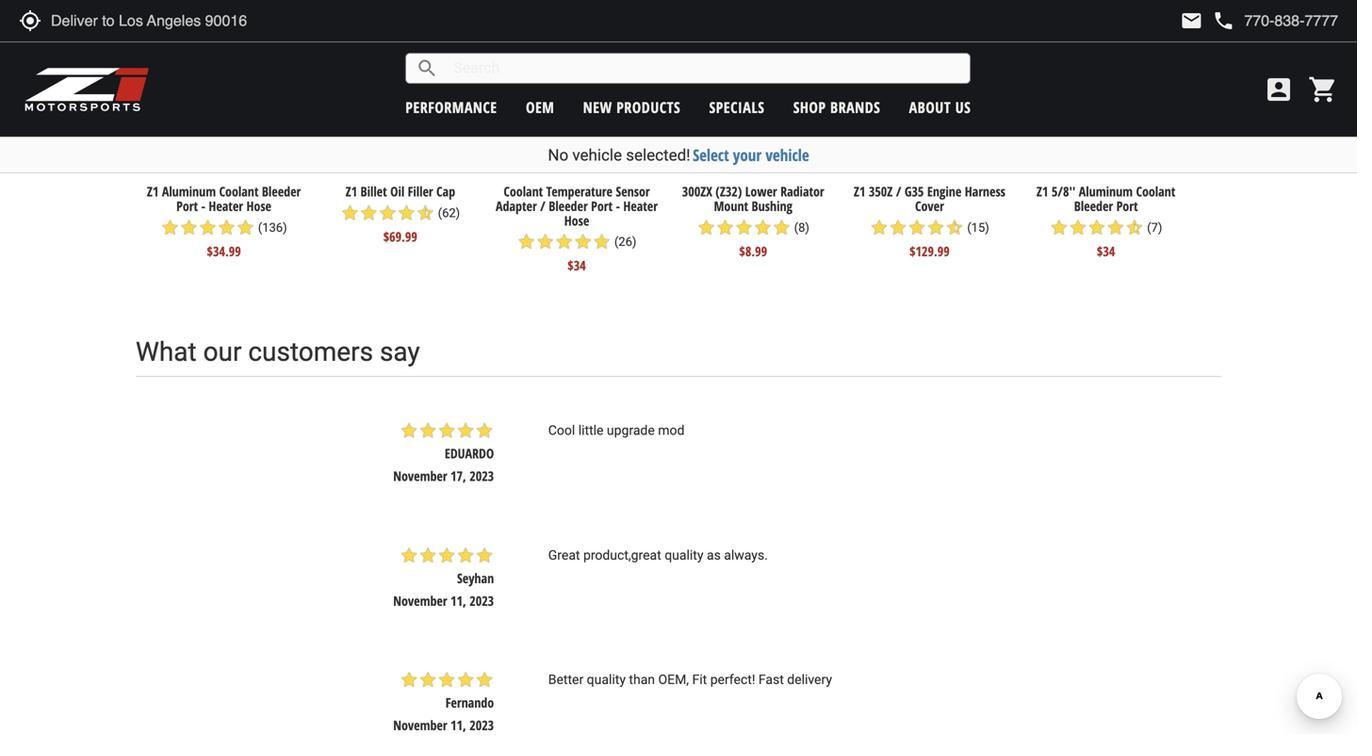 Task type: vqa. For each thing, say whether or not it's contained in the screenshot.


Task type: describe. For each thing, give the bounding box(es) containing it.
delivery
[[788, 672, 833, 688]]

mail link
[[1181, 9, 1203, 32]]

5/8''
[[1052, 182, 1076, 200]]

what our customers say
[[136, 337, 420, 368]]

star_half inside z1 350z / g35 engine harness cover star star star star star_half (15) $129.99
[[946, 218, 965, 237]]

specials link
[[710, 97, 765, 117]]

no vehicle selected! select your vehicle
[[548, 144, 810, 166]]

say
[[380, 337, 420, 368]]

select your vehicle link
[[693, 144, 810, 166]]

upgrade
[[607, 423, 655, 438]]

new
[[583, 97, 613, 117]]

oil
[[390, 182, 405, 200]]

perfect!
[[711, 672, 756, 688]]

brands
[[831, 97, 881, 117]]

star star star star star seyhan november 11, 2023
[[393, 546, 494, 610]]

account_box link
[[1260, 74, 1299, 105]]

oem
[[526, 97, 555, 117]]

(26)
[[615, 235, 637, 249]]

z1 aluminum coolant bleeder port - heater hose star star star star star (136) $34.99
[[147, 182, 301, 260]]

300zx
[[682, 182, 713, 200]]

$69.99
[[383, 228, 418, 246]]

0 horizontal spatial quality
[[587, 672, 626, 688]]

bleeder inside the "z1 5/8'' aluminum coolant bleeder port star star star star star_half (7) $34"
[[1075, 197, 1114, 215]]

vehicle inside no vehicle selected! select your vehicle
[[573, 146, 622, 165]]

phone
[[1213, 9, 1235, 32]]

search
[[416, 57, 439, 80]]

no
[[548, 146, 569, 165]]

fit
[[693, 672, 707, 688]]

my_location
[[19, 9, 41, 32]]

us
[[956, 97, 971, 117]]

(z32)
[[716, 182, 742, 200]]

port inside the "z1 5/8'' aluminum coolant bleeder port star star star star star_half (7) $34"
[[1117, 197, 1138, 215]]

mount
[[714, 197, 749, 215]]

about us link
[[909, 97, 971, 117]]

customers
[[248, 337, 373, 368]]

account_box
[[1264, 74, 1295, 105]]

phone link
[[1213, 9, 1339, 32]]

mod
[[658, 423, 685, 438]]

cool
[[549, 423, 575, 438]]

november for star star star star star seyhan november 11, 2023
[[393, 592, 447, 610]]

filler
[[408, 182, 433, 200]]

shop
[[794, 97, 826, 117]]

product,great
[[584, 548, 662, 563]]

Search search field
[[439, 54, 970, 83]]

cap
[[437, 182, 455, 200]]

great
[[549, 548, 580, 563]]

shopping_cart
[[1309, 74, 1339, 105]]

than
[[629, 672, 655, 688]]

(62)
[[438, 206, 460, 220]]

1 horizontal spatial vehicle
[[766, 144, 810, 166]]

$129.99
[[910, 242, 950, 260]]

new products
[[583, 97, 681, 117]]

always.
[[724, 548, 768, 563]]

shop brands link
[[794, 97, 881, 117]]

fast
[[759, 672, 784, 688]]

aluminum inside 'z1 aluminum coolant bleeder port - heater hose star star star star star (136) $34.99'
[[162, 182, 216, 200]]

z1 for port
[[1037, 182, 1049, 200]]

harness
[[965, 182, 1006, 200]]

cover
[[916, 197, 945, 215]]

star_half inside z1 billet oil filler cap star star star star star_half (62) $69.99
[[416, 204, 435, 222]]

$34.99
[[207, 242, 241, 260]]

temperature
[[547, 182, 613, 200]]

radiator
[[781, 182, 825, 200]]

17,
[[451, 467, 467, 485]]

select
[[693, 144, 729, 166]]

coolant temperature sensor adapter / bleeder port - heater hose star star star star star (26) $34
[[496, 182, 658, 275]]

z1 350z / g35 engine harness cover star star star star star_half (15) $129.99
[[854, 182, 1006, 260]]

bleeder inside coolant temperature sensor adapter / bleeder port - heater hose star star star star star (26) $34
[[549, 197, 588, 215]]

cool little upgrade mod
[[549, 423, 685, 438]]

better quality than oem, fit perfect! fast delivery
[[549, 672, 833, 688]]

bushing
[[752, 197, 793, 215]]

z1 motorsports logo image
[[24, 66, 150, 113]]

300zx (z32) lower radiator mount bushing star star star star star (8) $8.99
[[682, 182, 825, 260]]



Task type: locate. For each thing, give the bounding box(es) containing it.
1 - from the left
[[201, 197, 205, 215]]

3 z1 from the left
[[854, 182, 866, 200]]

- inside coolant temperature sensor adapter / bleeder port - heater hose star star star star star (26) $34
[[616, 197, 620, 215]]

as
[[707, 548, 721, 563]]

port inside 'z1 aluminum coolant bleeder port - heater hose star star star star star (136) $34.99'
[[176, 197, 198, 215]]

2023 for star star star star star seyhan november 11, 2023
[[470, 592, 494, 610]]

products
[[617, 97, 681, 117]]

1 coolant from the left
[[219, 182, 259, 200]]

coolant inside the "z1 5/8'' aluminum coolant bleeder port star star star star star_half (7) $34"
[[1137, 182, 1176, 200]]

aluminum
[[162, 182, 216, 200], [1079, 182, 1133, 200]]

coolant inside coolant temperature sensor adapter / bleeder port - heater hose star star star star star (26) $34
[[504, 182, 543, 200]]

1 heater from the left
[[209, 197, 243, 215]]

/ left g35
[[896, 182, 902, 200]]

1 2023 from the top
[[470, 467, 494, 485]]

3 port from the left
[[1117, 197, 1138, 215]]

0 vertical spatial quality
[[665, 548, 704, 563]]

0 horizontal spatial aluminum
[[162, 182, 216, 200]]

hose down temperature
[[565, 211, 590, 229]]

2 - from the left
[[616, 197, 620, 215]]

0 horizontal spatial hose
[[247, 197, 272, 215]]

mail
[[1181, 9, 1203, 32]]

november left 17,
[[393, 467, 447, 485]]

z1 for harness
[[854, 182, 866, 200]]

11,
[[451, 592, 467, 610]]

november inside the star star star star star seyhan november 11, 2023
[[393, 592, 447, 610]]

/ inside z1 350z / g35 engine harness cover star star star star star_half (15) $129.99
[[896, 182, 902, 200]]

2 horizontal spatial star_half
[[1126, 218, 1145, 237]]

1 horizontal spatial port
[[591, 197, 613, 215]]

coolant up (7)
[[1137, 182, 1176, 200]]

vehicle right no
[[573, 146, 622, 165]]

coolant inside 'z1 aluminum coolant bleeder port - heater hose star star star star star (136) $34.99'
[[219, 182, 259, 200]]

/ inside coolant temperature sensor adapter / bleeder port - heater hose star star star star star (26) $34
[[540, 197, 546, 215]]

0 horizontal spatial heater
[[209, 197, 243, 215]]

specials
[[710, 97, 765, 117]]

1 vertical spatial quality
[[587, 672, 626, 688]]

new products link
[[583, 97, 681, 117]]

performance link
[[406, 97, 497, 117]]

$34 inside the "z1 5/8'' aluminum coolant bleeder port star star star star star_half (7) $34"
[[1097, 242, 1116, 260]]

aluminum right 5/8''
[[1079, 182, 1133, 200]]

coolant
[[219, 182, 259, 200], [504, 182, 543, 200], [1137, 182, 1176, 200]]

z1
[[147, 182, 159, 200], [346, 182, 357, 200], [854, 182, 866, 200], [1037, 182, 1049, 200]]

star_half inside the "z1 5/8'' aluminum coolant bleeder port star star star star star_half (7) $34"
[[1126, 218, 1145, 237]]

better
[[549, 672, 584, 688]]

aluminum inside the "z1 5/8'' aluminum coolant bleeder port star star star star star_half (7) $34"
[[1079, 182, 1133, 200]]

0 horizontal spatial star_half
[[416, 204, 435, 222]]

z1 billet oil filler cap star star star star star_half (62) $69.99
[[341, 182, 460, 246]]

2023 inside the star star star star star seyhan november 11, 2023
[[470, 592, 494, 610]]

vehicle up "radiator"
[[766, 144, 810, 166]]

2 z1 from the left
[[346, 182, 357, 200]]

aluminum up $34.99
[[162, 182, 216, 200]]

2 horizontal spatial port
[[1117, 197, 1138, 215]]

little
[[579, 423, 604, 438]]

1 horizontal spatial bleeder
[[549, 197, 588, 215]]

2 heater from the left
[[624, 197, 658, 215]]

2 port from the left
[[591, 197, 613, 215]]

0 vertical spatial 2023
[[470, 467, 494, 485]]

star_half left (7)
[[1126, 218, 1145, 237]]

1 horizontal spatial $34
[[1097, 242, 1116, 260]]

2 november from the top
[[393, 592, 447, 610]]

0 horizontal spatial vehicle
[[573, 146, 622, 165]]

1 horizontal spatial -
[[616, 197, 620, 215]]

1 horizontal spatial quality
[[665, 548, 704, 563]]

z1 for star
[[346, 182, 357, 200]]

bleeder inside 'z1 aluminum coolant bleeder port - heater hose star star star star star (136) $34.99'
[[262, 182, 301, 200]]

- inside 'z1 aluminum coolant bleeder port - heater hose star star star star star (136) $34.99'
[[201, 197, 205, 215]]

1 horizontal spatial coolant
[[504, 182, 543, 200]]

engine
[[928, 182, 962, 200]]

1 aluminum from the left
[[162, 182, 216, 200]]

bleeder
[[262, 182, 301, 200], [549, 197, 588, 215], [1075, 197, 1114, 215]]

z1 5/8'' aluminum coolant bleeder port star star star star star_half (7) $34
[[1037, 182, 1176, 260]]

heater up (26)
[[624, 197, 658, 215]]

adapter
[[496, 197, 537, 215]]

coolant left temperature
[[504, 182, 543, 200]]

mail phone
[[1181, 9, 1235, 32]]

4 z1 from the left
[[1037, 182, 1049, 200]]

heater inside coolant temperature sensor adapter / bleeder port - heater hose star star star star star (26) $34
[[624, 197, 658, 215]]

1 horizontal spatial hose
[[565, 211, 590, 229]]

billet
[[361, 182, 387, 200]]

0 horizontal spatial /
[[540, 197, 546, 215]]

fernando
[[446, 694, 494, 712]]

z1 inside z1 billet oil filler cap star star star star star_half (62) $69.99
[[346, 182, 357, 200]]

3 coolant from the left
[[1137, 182, 1176, 200]]

1 horizontal spatial heater
[[624, 197, 658, 215]]

november left 11, at the bottom of the page
[[393, 592, 447, 610]]

z1 inside 'z1 aluminum coolant bleeder port - heater hose star star star star star (136) $34.99'
[[147, 182, 159, 200]]

your
[[733, 144, 762, 166]]

what
[[136, 337, 197, 368]]

350z
[[869, 182, 893, 200]]

port
[[176, 197, 198, 215], [591, 197, 613, 215], [1117, 197, 1138, 215]]

0 horizontal spatial bleeder
[[262, 182, 301, 200]]

quality left as
[[665, 548, 704, 563]]

shopping_cart link
[[1304, 74, 1339, 105]]

november inside star star star star star eduardo november 17, 2023
[[393, 467, 447, 485]]

(8)
[[795, 220, 810, 235]]

0 horizontal spatial coolant
[[219, 182, 259, 200]]

2023 right 11, at the bottom of the page
[[470, 592, 494, 610]]

0 horizontal spatial $34
[[568, 257, 586, 275]]

/
[[896, 182, 902, 200], [540, 197, 546, 215]]

2 2023 from the top
[[470, 592, 494, 610]]

(7)
[[1148, 220, 1163, 235]]

1 vertical spatial november
[[393, 592, 447, 610]]

port inside coolant temperature sensor adapter / bleeder port - heater hose star star star star star (26) $34
[[591, 197, 613, 215]]

about
[[909, 97, 952, 117]]

$34
[[1097, 242, 1116, 260], [568, 257, 586, 275]]

lower
[[746, 182, 777, 200]]

1 vertical spatial 2023
[[470, 592, 494, 610]]

about us
[[909, 97, 971, 117]]

shop brands
[[794, 97, 881, 117]]

quality left the than
[[587, 672, 626, 688]]

1 port from the left
[[176, 197, 198, 215]]

coolant up (136)
[[219, 182, 259, 200]]

0 horizontal spatial -
[[201, 197, 205, 215]]

2 coolant from the left
[[504, 182, 543, 200]]

performance
[[406, 97, 497, 117]]

2023 inside star star star star star eduardo november 17, 2023
[[470, 467, 494, 485]]

0 horizontal spatial port
[[176, 197, 198, 215]]

2023 for star star star star star eduardo november 17, 2023
[[470, 467, 494, 485]]

heater
[[209, 197, 243, 215], [624, 197, 658, 215]]

z1 inside the "z1 5/8'' aluminum coolant bleeder port star star star star star_half (7) $34"
[[1037, 182, 1049, 200]]

z1 for -
[[147, 182, 159, 200]]

1 horizontal spatial star_half
[[946, 218, 965, 237]]

heater up $34.99
[[209, 197, 243, 215]]

g35
[[905, 182, 924, 200]]

eduardo
[[445, 445, 494, 462]]

heater inside 'z1 aluminum coolant bleeder port - heater hose star star star star star (136) $34.99'
[[209, 197, 243, 215]]

oem,
[[659, 672, 689, 688]]

$34 inside coolant temperature sensor adapter / bleeder port - heater hose star star star star star (26) $34
[[568, 257, 586, 275]]

0 vertical spatial november
[[393, 467, 447, 485]]

star_half left (15)
[[946, 218, 965, 237]]

1 november from the top
[[393, 467, 447, 485]]

star_half down filler
[[416, 204, 435, 222]]

our
[[203, 337, 242, 368]]

selected!
[[626, 146, 691, 165]]

star star star star star fernando
[[400, 671, 494, 712]]

sensor
[[616, 182, 650, 200]]

1 z1 from the left
[[147, 182, 159, 200]]

z1 inside z1 350z / g35 engine harness cover star star star star star_half (15) $129.99
[[854, 182, 866, 200]]

hose inside coolant temperature sensor adapter / bleeder port - heater hose star star star star star (26) $34
[[565, 211, 590, 229]]

hose up (136)
[[247, 197, 272, 215]]

november for star star star star star eduardo november 17, 2023
[[393, 467, 447, 485]]

/ right adapter
[[540, 197, 546, 215]]

1 horizontal spatial aluminum
[[1079, 182, 1133, 200]]

1 horizontal spatial /
[[896, 182, 902, 200]]

hose
[[247, 197, 272, 215], [565, 211, 590, 229]]

(15)
[[968, 220, 990, 235]]

$8.99
[[740, 242, 768, 260]]

seyhan
[[457, 569, 494, 587]]

hose inside 'z1 aluminum coolant bleeder port - heater hose star star star star star (136) $34.99'
[[247, 197, 272, 215]]

vehicle
[[766, 144, 810, 166], [573, 146, 622, 165]]

oem link
[[526, 97, 555, 117]]

november
[[393, 467, 447, 485], [393, 592, 447, 610]]

2023 right 17,
[[470, 467, 494, 485]]

2 horizontal spatial coolant
[[1137, 182, 1176, 200]]

2 aluminum from the left
[[1079, 182, 1133, 200]]

great product,great quality as always.
[[549, 548, 768, 563]]

2 horizontal spatial bleeder
[[1075, 197, 1114, 215]]

(136)
[[258, 220, 287, 235]]

-
[[201, 197, 205, 215], [616, 197, 620, 215]]

star star star star star eduardo november 17, 2023
[[393, 421, 494, 485]]

quality
[[665, 548, 704, 563], [587, 672, 626, 688]]

star
[[341, 204, 360, 222], [360, 204, 378, 222], [378, 204, 397, 222], [397, 204, 416, 222], [161, 218, 180, 237], [180, 218, 199, 237], [199, 218, 217, 237], [217, 218, 236, 237], [236, 218, 255, 237], [697, 218, 716, 237], [716, 218, 735, 237], [735, 218, 754, 237], [754, 218, 773, 237], [773, 218, 792, 237], [870, 218, 889, 237], [889, 218, 908, 237], [908, 218, 927, 237], [927, 218, 946, 237], [1050, 218, 1069, 237], [1069, 218, 1088, 237], [1088, 218, 1107, 237], [1107, 218, 1126, 237], [517, 233, 536, 251], [536, 233, 555, 251], [555, 233, 574, 251], [574, 233, 593, 251], [593, 233, 612, 251], [400, 421, 419, 440], [419, 421, 438, 440], [438, 421, 457, 440], [457, 421, 475, 440], [475, 421, 494, 440], [400, 546, 419, 565], [419, 546, 438, 565], [438, 546, 457, 565], [457, 546, 475, 565], [475, 546, 494, 565], [400, 671, 419, 690], [419, 671, 438, 690], [438, 671, 457, 690], [457, 671, 475, 690], [475, 671, 494, 690]]



